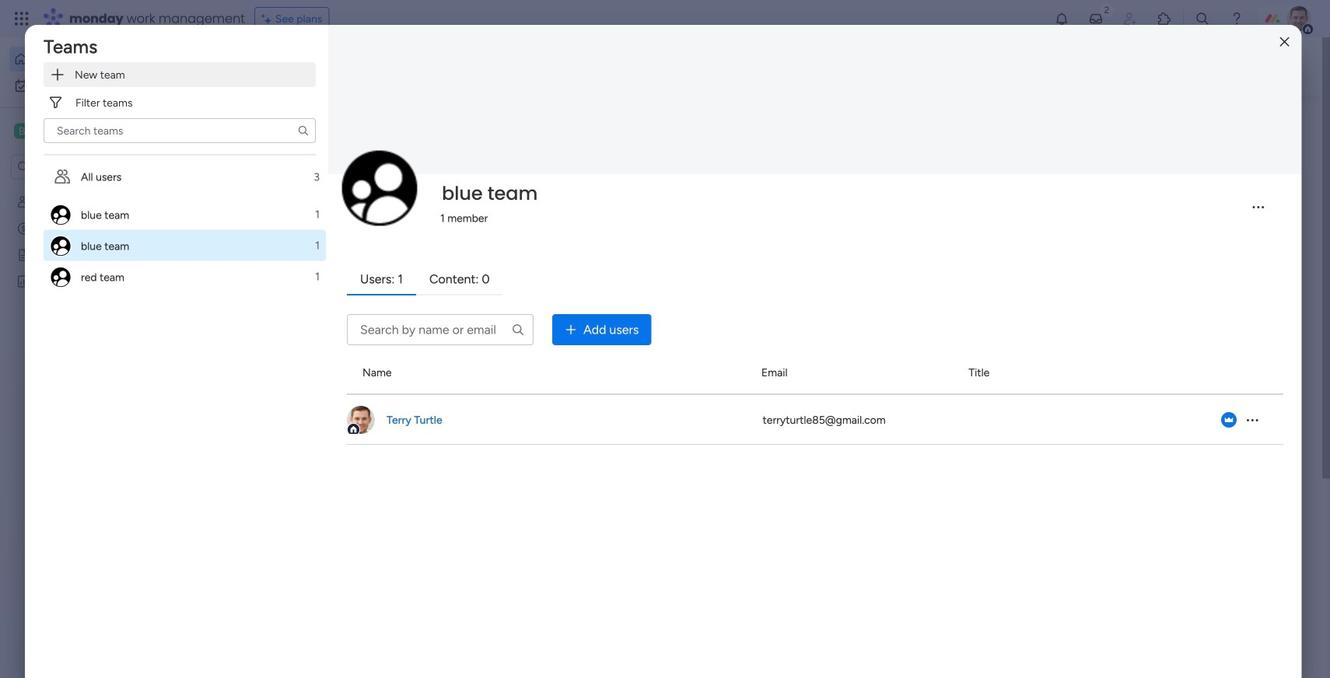 Task type: locate. For each thing, give the bounding box(es) containing it.
none search field search by name or email
[[347, 314, 534, 345]]

none search field the search teams
[[44, 118, 316, 143]]

1 horizontal spatial none search field
[[347, 314, 534, 345]]

row
[[347, 351, 1283, 395], [347, 395, 1283, 445]]

None field
[[438, 177, 542, 210]]

public board image
[[16, 248, 31, 262]]

select product image
[[14, 11, 30, 26]]

1 horizontal spatial search image
[[511, 323, 525, 337]]

0 vertical spatial search image
[[297, 124, 310, 137]]

getting started element
[[1058, 371, 1291, 434]]

component image
[[527, 308, 541, 322]]

1 vertical spatial search image
[[511, 323, 525, 337]]

1 row from the top
[[347, 351, 1283, 395]]

templates image image
[[1072, 117, 1277, 225]]

terry turtle image
[[1287, 6, 1311, 31]]

tab list
[[347, 264, 1283, 295]]

grid
[[347, 351, 1283, 669]]

1 vertical spatial none search field
[[347, 314, 534, 345]]

add to favorites image
[[474, 284, 490, 300]]

option
[[9, 47, 189, 72], [9, 73, 189, 98], [44, 161, 326, 193], [0, 188, 198, 191], [44, 199, 326, 230], [44, 230, 326, 261], [44, 261, 326, 292]]

0 horizontal spatial search image
[[297, 124, 310, 137]]

tab
[[347, 264, 416, 295], [416, 264, 503, 295]]

2 row from the top
[[347, 395, 1283, 445]]

None search field
[[44, 118, 316, 143], [347, 314, 534, 345]]

search image for the search teams 'search box'
[[297, 124, 310, 137]]

team avatar image
[[341, 149, 418, 227]]

1 tab from the left
[[347, 264, 416, 295]]

Search in workspace field
[[33, 158, 130, 176]]

list box
[[0, 186, 198, 505]]

0 horizontal spatial none search field
[[44, 118, 316, 143]]

search image for search by name or email 'search box'
[[511, 323, 525, 337]]

0 vertical spatial none search field
[[44, 118, 316, 143]]

update feed image
[[1088, 11, 1104, 26]]

search image
[[297, 124, 310, 137], [511, 323, 525, 337]]

lottie animation image
[[0, 521, 198, 678]]

help image
[[1229, 11, 1245, 26]]

quick search results list box
[[256, 145, 1021, 542]]

2 image
[[1100, 1, 1114, 18]]

terry turtle image
[[347, 406, 375, 434]]

menu image
[[1250, 199, 1266, 215]]



Task type: vqa. For each thing, say whether or not it's contained in the screenshot.
the "know"
no



Task type: describe. For each thing, give the bounding box(es) containing it.
see plans image
[[261, 10, 275, 27]]

help center element
[[1058, 446, 1291, 508]]

public dashboard image
[[16, 274, 31, 289]]

Search by name or email search field
[[347, 314, 534, 345]]

views and tools element
[[808, 1, 1314, 35]]

close recently visited image
[[256, 127, 275, 145]]

close image
[[1280, 36, 1289, 48]]

monday marketplace image
[[1157, 11, 1172, 26]]

search everything image
[[1195, 11, 1210, 26]]

2 tab from the left
[[416, 264, 503, 295]]

Search teams search field
[[44, 118, 316, 143]]

lottie animation element
[[0, 521, 198, 678]]

notifications image
[[1054, 11, 1070, 26]]



